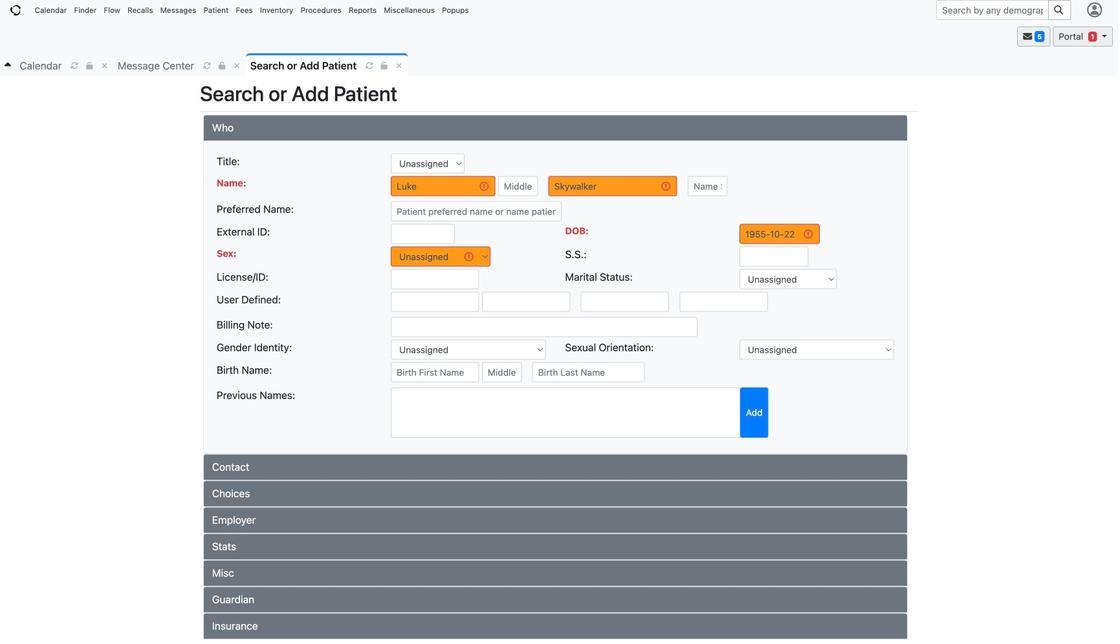 Task type: locate. For each thing, give the bounding box(es) containing it.
search for patient by entering whole or part of any demographics field information image
[[1054, 6, 1065, 15]]

Search by any demographics text field
[[936, 0, 1049, 20]]

current user image
[[1085, 2, 1104, 18]]



Task type: describe. For each thing, give the bounding box(es) containing it.
main menu logo image
[[10, 5, 21, 16]]

envelope image
[[1023, 32, 1032, 41]]

toggle the patient panel image
[[5, 60, 11, 70]]



